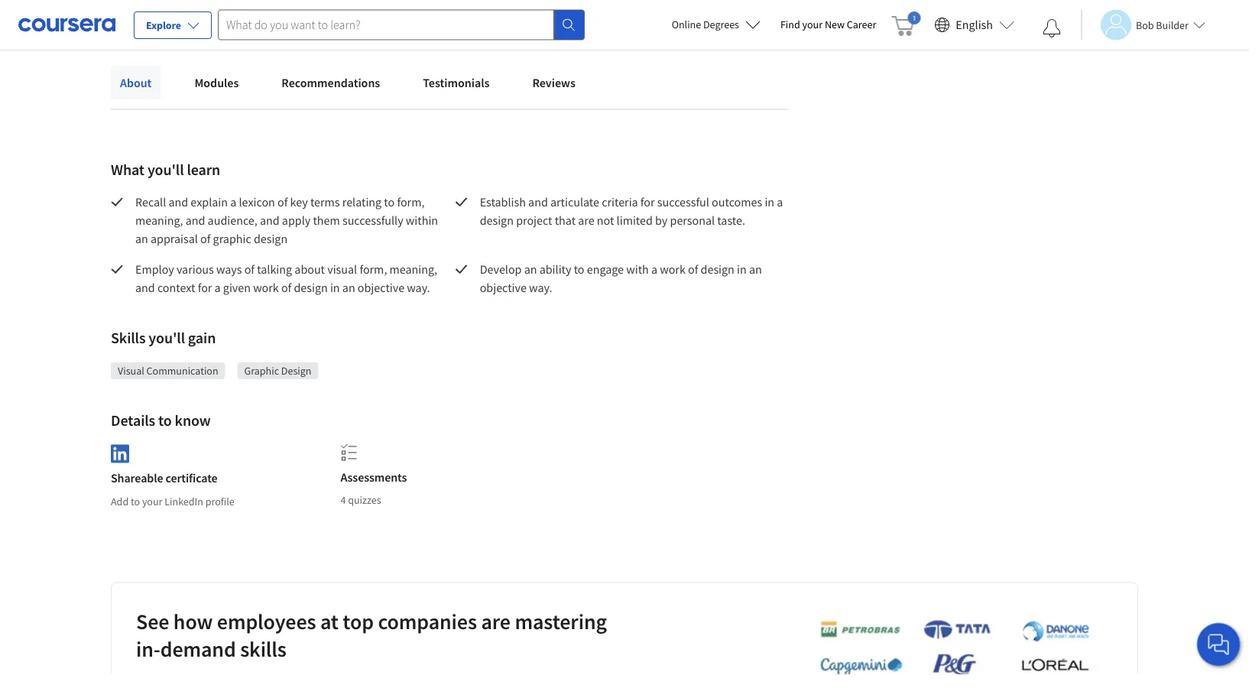 Task type: describe. For each thing, give the bounding box(es) containing it.
skills
[[240, 636, 287, 662]]

various
[[177, 261, 214, 277]]

talking
[[257, 261, 292, 277]]

given
[[223, 280, 251, 295]]

skills
[[111, 328, 146, 347]]

new
[[825, 18, 845, 31]]

of left key
[[278, 194, 288, 209]]

quizzes
[[348, 493, 381, 507]]

of left the graphic
[[200, 231, 211, 246]]

successful
[[657, 194, 709, 209]]

successfully
[[342, 213, 403, 228]]

certificate
[[166, 471, 218, 486]]

establish and articulate criteria for successful outcomes in a design project that are not limited by personal taste.
[[480, 194, 786, 228]]

audience,
[[208, 213, 257, 228]]

taste.
[[717, 213, 745, 228]]

limited
[[617, 213, 653, 228]]

not
[[597, 213, 614, 228]]

graphic
[[244, 364, 279, 378]]

for inside employ various ways of talking about visual form, meaning, and context for a given work of design in an objective way.
[[198, 280, 212, 295]]

in inside employ various ways of talking about visual form, meaning, and context for a given work of design in an objective way.
[[330, 280, 340, 295]]

profile
[[205, 494, 235, 508]]

design
[[281, 364, 311, 378]]

key
[[290, 194, 308, 209]]

way. inside the develop an ability to engage with a work of design in an objective way.
[[529, 280, 552, 295]]

form, inside recall and explain a lexicon of key terms relating to form, meaning, and audience, and apply them successfully within an appraisal of graphic design
[[397, 194, 425, 209]]

an left the ability
[[524, 261, 537, 277]]

within
[[406, 213, 438, 228]]

are inside establish and articulate criteria for successful outcomes in a design project that are not limited by personal taste.
[[578, 213, 595, 228]]

your inside "link"
[[802, 18, 823, 31]]

articulate
[[550, 194, 599, 209]]

an down outcomes
[[749, 261, 762, 277]]

of down talking
[[281, 280, 291, 295]]

project
[[516, 213, 552, 228]]

explore
[[146, 18, 181, 32]]

to inside the develop an ability to engage with a work of design in an objective way.
[[574, 261, 585, 277]]

show notifications image
[[1043, 19, 1061, 37]]

recommendations link
[[272, 66, 389, 99]]

assessments
[[341, 469, 407, 485]]

gain
[[188, 328, 216, 347]]

find
[[781, 18, 800, 31]]

that
[[555, 213, 576, 228]]

top
[[343, 608, 374, 635]]

testimonials link
[[414, 66, 499, 99]]

shareable certificate
[[111, 471, 218, 486]]

see
[[136, 608, 169, 635]]

you'll for skills
[[149, 328, 185, 347]]

chat with us image
[[1206, 632, 1231, 657]]

about link
[[111, 66, 161, 99]]

at
[[320, 608, 339, 635]]

recall
[[135, 194, 166, 209]]

online degrees button
[[660, 8, 773, 41]]

establish
[[480, 194, 526, 209]]

testimonials
[[423, 75, 490, 90]]

employees
[[217, 608, 316, 635]]

employ
[[135, 261, 174, 277]]

explain
[[191, 194, 228, 209]]

of right the ways on the top of the page
[[244, 261, 255, 277]]

see how employees at top companies are mastering in-demand skills
[[136, 608, 607, 662]]

a inside establish and articulate criteria for successful outcomes in a design project that are not limited by personal taste.
[[777, 194, 783, 209]]

degrees
[[703, 18, 739, 31]]

ways
[[216, 261, 242, 277]]

career
[[847, 18, 876, 31]]

what you'll learn
[[111, 160, 220, 179]]

you'll for what
[[147, 160, 184, 179]]

and down explain
[[186, 213, 205, 228]]

recommendations
[[282, 75, 380, 90]]

in inside establish and articulate criteria for successful outcomes in a design project that are not limited by personal taste.
[[765, 194, 775, 209]]

modules
[[195, 75, 239, 90]]

reviews
[[532, 75, 576, 90]]

objective inside the develop an ability to engage with a work of design in an objective way.
[[480, 280, 527, 295]]

coursera image
[[18, 12, 115, 37]]

demand
[[160, 636, 236, 662]]

mastering
[[515, 608, 607, 635]]

reviews link
[[523, 66, 585, 99]]

engage
[[587, 261, 624, 277]]

how
[[173, 608, 213, 635]]

way. inside employ various ways of talking about visual form, meaning, and context for a given work of design in an objective way.
[[407, 280, 430, 295]]

4 quizzes
[[341, 493, 381, 507]]

companies
[[378, 608, 477, 635]]

design inside employ various ways of talking about visual form, meaning, and context for a given work of design in an objective way.
[[294, 280, 328, 295]]



Task type: vqa. For each thing, say whether or not it's contained in the screenshot.
Pronouns text box
no



Task type: locate. For each thing, give the bounding box(es) containing it.
design inside recall and explain a lexicon of key terms relating to form, meaning, and audience, and apply them successfully within an appraisal of graphic design
[[254, 231, 288, 246]]

form,
[[397, 194, 425, 209], [360, 261, 387, 277]]

are left mastering
[[481, 608, 511, 635]]

visual
[[327, 261, 357, 277]]

1 vertical spatial for
[[198, 280, 212, 295]]

and down employ
[[135, 280, 155, 295]]

meaning, down within
[[390, 261, 437, 277]]

0 horizontal spatial are
[[481, 608, 511, 635]]

objective inside employ various ways of talking about visual form, meaning, and context for a given work of design in an objective way.
[[358, 280, 405, 295]]

you'll
[[147, 160, 184, 179], [149, 328, 185, 347]]

online degrees
[[672, 18, 739, 31]]

form, up within
[[397, 194, 425, 209]]

a inside employ various ways of talking about visual form, meaning, and context for a given work of design in an objective way.
[[215, 280, 221, 295]]

work inside employ various ways of talking about visual form, meaning, and context for a given work of design in an objective way.
[[253, 280, 279, 295]]

are inside see how employees at top companies are mastering in-demand skills
[[481, 608, 511, 635]]

for
[[641, 194, 655, 209], [198, 280, 212, 295]]

0 vertical spatial work
[[660, 261, 686, 277]]

in down taste.
[[737, 261, 747, 277]]

0 horizontal spatial for
[[198, 280, 212, 295]]

2 vertical spatial in
[[330, 280, 340, 295]]

personal
[[670, 213, 715, 228]]

a up audience, at top left
[[230, 194, 236, 209]]

an left "appraisal"
[[135, 231, 148, 246]]

your down shareable certificate
[[142, 494, 162, 508]]

for inside establish and articulate criteria for successful outcomes in a design project that are not limited by personal taste.
[[641, 194, 655, 209]]

of down personal
[[688, 261, 698, 277]]

form, right visual
[[360, 261, 387, 277]]

employ various ways of talking about visual form, meaning, and context for a given work of design in an objective way.
[[135, 261, 440, 295]]

1 horizontal spatial objective
[[480, 280, 527, 295]]

and inside establish and articulate criteria for successful outcomes in a design project that are not limited by personal taste.
[[528, 194, 548, 209]]

and
[[169, 194, 188, 209], [528, 194, 548, 209], [186, 213, 205, 228], [260, 213, 280, 228], [135, 280, 155, 295]]

a right with
[[651, 261, 658, 277]]

you'll up recall
[[147, 160, 184, 179]]

form, inside employ various ways of talking about visual form, meaning, and context for a given work of design in an objective way.
[[360, 261, 387, 277]]

way. down the ability
[[529, 280, 552, 295]]

0 horizontal spatial in
[[330, 280, 340, 295]]

a inside recall and explain a lexicon of key terms relating to form, meaning, and audience, and apply them successfully within an appraisal of graphic design
[[230, 194, 236, 209]]

visual
[[118, 364, 144, 378]]

communication
[[146, 364, 218, 378]]

a right outcomes
[[777, 194, 783, 209]]

1 horizontal spatial work
[[660, 261, 686, 277]]

design inside establish and articulate criteria for successful outcomes in a design project that are not limited by personal taste.
[[480, 213, 514, 228]]

design down establish
[[480, 213, 514, 228]]

1 vertical spatial meaning,
[[390, 261, 437, 277]]

objective
[[358, 280, 405, 295], [480, 280, 527, 295]]

are
[[578, 213, 595, 228], [481, 608, 511, 635]]

design inside the develop an ability to engage with a work of design in an objective way.
[[701, 261, 735, 277]]

in right outcomes
[[765, 194, 775, 209]]

1 vertical spatial work
[[253, 280, 279, 295]]

of
[[278, 194, 288, 209], [200, 231, 211, 246], [244, 261, 255, 277], [688, 261, 698, 277], [281, 280, 291, 295]]

0 horizontal spatial work
[[253, 280, 279, 295]]

1 vertical spatial you'll
[[149, 328, 185, 347]]

learn
[[187, 160, 220, 179]]

to right add
[[131, 494, 140, 508]]

a inside the develop an ability to engage with a work of design in an objective way.
[[651, 261, 658, 277]]

1 horizontal spatial way.
[[529, 280, 552, 295]]

design
[[480, 213, 514, 228], [254, 231, 288, 246], [701, 261, 735, 277], [294, 280, 328, 295]]

find your new career link
[[773, 15, 884, 34]]

a
[[230, 194, 236, 209], [777, 194, 783, 209], [651, 261, 658, 277], [215, 280, 221, 295]]

to inside recall and explain a lexicon of key terms relating to form, meaning, and audience, and apply them successfully within an appraisal of graphic design
[[384, 194, 395, 209]]

0 vertical spatial are
[[578, 213, 595, 228]]

1 horizontal spatial for
[[641, 194, 655, 209]]

shopping cart: 1 item image
[[892, 11, 921, 36]]

by
[[655, 213, 668, 228]]

are left not
[[578, 213, 595, 228]]

bob builder button
[[1081, 10, 1206, 40]]

for up limited on the top of page
[[641, 194, 655, 209]]

linkedin
[[165, 494, 203, 508]]

0 vertical spatial you'll
[[147, 160, 184, 179]]

to right the ability
[[574, 261, 585, 277]]

work down talking
[[253, 280, 279, 295]]

lexicon
[[239, 194, 275, 209]]

in-
[[136, 636, 160, 662]]

in inside the develop an ability to engage with a work of design in an objective way.
[[737, 261, 747, 277]]

of inside the develop an ability to engage with a work of design in an objective way.
[[688, 261, 698, 277]]

about
[[120, 75, 152, 90]]

skills you'll gain
[[111, 328, 216, 347]]

work inside the develop an ability to engage with a work of design in an objective way.
[[660, 261, 686, 277]]

details to know
[[111, 411, 211, 430]]

meaning, inside recall and explain a lexicon of key terms relating to form, meaning, and audience, and apply them successfully within an appraisal of graphic design
[[135, 213, 183, 228]]

for down various
[[198, 280, 212, 295]]

with
[[626, 261, 649, 277]]

2 way. from the left
[[529, 280, 552, 295]]

bob builder
[[1136, 18, 1189, 32]]

ability
[[540, 261, 571, 277]]

english
[[956, 17, 993, 32]]

an inside recall and explain a lexicon of key terms relating to form, meaning, and audience, and apply them successfully within an appraisal of graphic design
[[135, 231, 148, 246]]

1 horizontal spatial are
[[578, 213, 595, 228]]

1 vertical spatial your
[[142, 494, 162, 508]]

1 horizontal spatial your
[[802, 18, 823, 31]]

1 vertical spatial are
[[481, 608, 511, 635]]

0 vertical spatial for
[[641, 194, 655, 209]]

coursera enterprise logos image
[[797, 619, 1103, 675]]

details
[[111, 411, 155, 430]]

design up talking
[[254, 231, 288, 246]]

1 horizontal spatial in
[[737, 261, 747, 277]]

What do you want to learn? text field
[[218, 10, 554, 40]]

in
[[765, 194, 775, 209], [737, 261, 747, 277], [330, 280, 340, 295]]

criteria
[[602, 194, 638, 209]]

and down the lexicon
[[260, 213, 280, 228]]

meaning, inside employ various ways of talking about visual form, meaning, and context for a given work of design in an objective way.
[[390, 261, 437, 277]]

0 horizontal spatial way.
[[407, 280, 430, 295]]

apply
[[282, 213, 311, 228]]

relating
[[342, 194, 382, 209]]

graphic design
[[244, 364, 311, 378]]

and right recall
[[169, 194, 188, 209]]

to left know
[[158, 411, 172, 430]]

0 vertical spatial in
[[765, 194, 775, 209]]

a left given
[[215, 280, 221, 295]]

objective down successfully at top left
[[358, 280, 405, 295]]

shareable
[[111, 471, 163, 486]]

to
[[384, 194, 395, 209], [574, 261, 585, 277], [158, 411, 172, 430], [131, 494, 140, 508]]

appraisal
[[151, 231, 198, 246]]

visual communication
[[118, 364, 218, 378]]

terms
[[310, 194, 340, 209]]

explore button
[[134, 11, 212, 39]]

an
[[135, 231, 148, 246], [524, 261, 537, 277], [749, 261, 762, 277], [342, 280, 355, 295]]

0 vertical spatial your
[[802, 18, 823, 31]]

2 horizontal spatial in
[[765, 194, 775, 209]]

to up successfully at top left
[[384, 194, 395, 209]]

1 horizontal spatial form,
[[397, 194, 425, 209]]

0 vertical spatial form,
[[397, 194, 425, 209]]

objective down develop
[[480, 280, 527, 295]]

work
[[660, 261, 686, 277], [253, 280, 279, 295]]

develop an ability to engage with a work of design in an objective way.
[[480, 261, 765, 295]]

meaning,
[[135, 213, 183, 228], [390, 261, 437, 277]]

recall and explain a lexicon of key terms relating to form, meaning, and audience, and apply them successfully within an appraisal of graphic design
[[135, 194, 441, 246]]

0 horizontal spatial form,
[[360, 261, 387, 277]]

your right the find
[[802, 18, 823, 31]]

develop
[[480, 261, 522, 277]]

you'll up visual communication
[[149, 328, 185, 347]]

work right with
[[660, 261, 686, 277]]

know
[[175, 411, 211, 430]]

way.
[[407, 280, 430, 295], [529, 280, 552, 295]]

english button
[[928, 0, 1021, 50]]

graphic
[[213, 231, 251, 246]]

None search field
[[218, 10, 585, 40]]

1 way. from the left
[[407, 280, 430, 295]]

your
[[802, 18, 823, 31], [142, 494, 162, 508]]

an inside employ various ways of talking about visual form, meaning, and context for a given work of design in an objective way.
[[342, 280, 355, 295]]

4
[[341, 493, 346, 507]]

builder
[[1156, 18, 1189, 32]]

0 horizontal spatial meaning,
[[135, 213, 183, 228]]

and up the project
[[528, 194, 548, 209]]

design down about
[[294, 280, 328, 295]]

what
[[111, 160, 144, 179]]

1 objective from the left
[[358, 280, 405, 295]]

context
[[157, 280, 195, 295]]

modules link
[[185, 66, 248, 99]]

meaning, down recall
[[135, 213, 183, 228]]

in down visual
[[330, 280, 340, 295]]

about
[[295, 261, 325, 277]]

find your new career
[[781, 18, 876, 31]]

0 horizontal spatial objective
[[358, 280, 405, 295]]

outcomes
[[712, 194, 762, 209]]

1 vertical spatial form,
[[360, 261, 387, 277]]

way. down within
[[407, 280, 430, 295]]

1 horizontal spatial meaning,
[[390, 261, 437, 277]]

design down taste.
[[701, 261, 735, 277]]

online
[[672, 18, 701, 31]]

0 vertical spatial meaning,
[[135, 213, 183, 228]]

an down visual
[[342, 280, 355, 295]]

add
[[111, 494, 129, 508]]

and inside employ various ways of talking about visual form, meaning, and context for a given work of design in an objective way.
[[135, 280, 155, 295]]

0 horizontal spatial your
[[142, 494, 162, 508]]

bob
[[1136, 18, 1154, 32]]

1 vertical spatial in
[[737, 261, 747, 277]]

2 objective from the left
[[480, 280, 527, 295]]

them
[[313, 213, 340, 228]]



